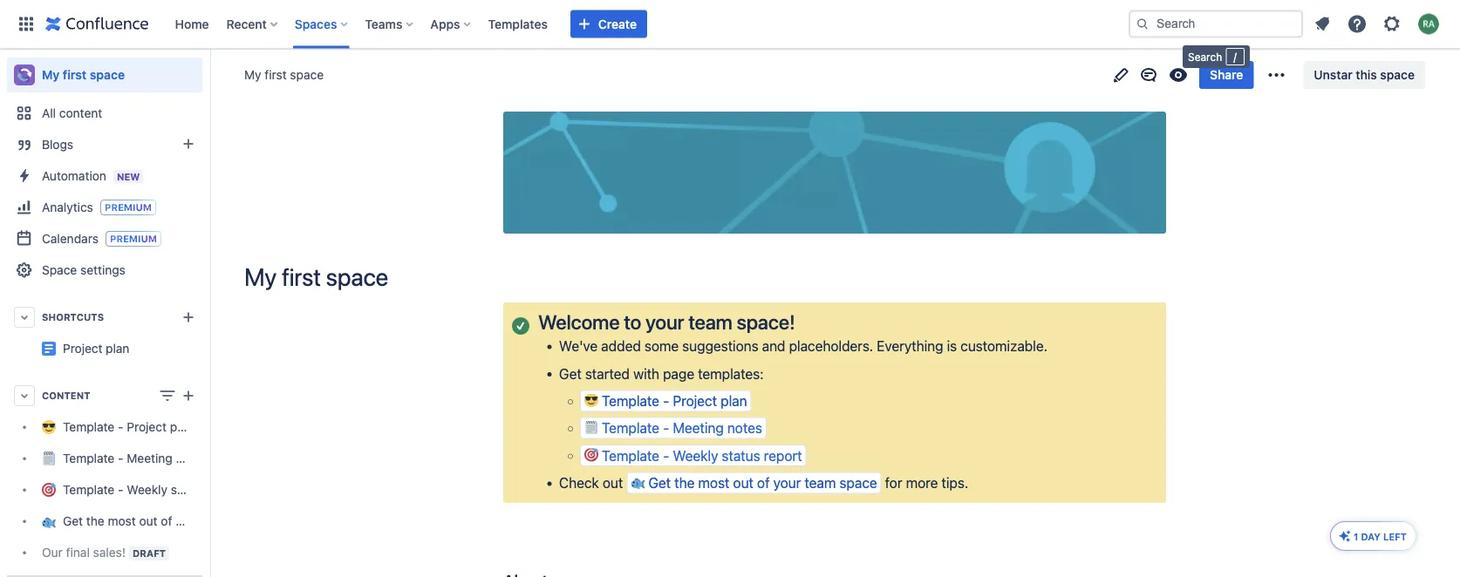 Task type: locate. For each thing, give the bounding box(es) containing it.
0 vertical spatial get the most out of your team space
[[649, 475, 877, 492]]

get started with page templates:
[[559, 365, 764, 382]]

1 vertical spatial status
[[171, 483, 206, 497]]

1 horizontal spatial of
[[757, 475, 770, 492]]

2 horizontal spatial team
[[805, 475, 836, 492]]

template - weekly status report inside 'template - weekly status report' link
[[63, 483, 243, 497]]

first
[[63, 68, 87, 82], [265, 68, 287, 82], [282, 263, 321, 291]]

weekly up get the most out of your team space link
[[127, 483, 168, 497]]

0 horizontal spatial your
[[176, 514, 200, 529]]

our final sales! draft
[[42, 546, 166, 560]]

spaces button
[[290, 10, 355, 38]]

premium image down new
[[100, 200, 156, 216]]

search image
[[1136, 17, 1150, 31]]

weekly inside "button"
[[673, 448, 718, 464]]

page
[[663, 365, 695, 382]]

weekly down 'template - meeting notes' button
[[673, 448, 718, 464]]

most down template - weekly status report "button"
[[698, 475, 730, 492]]

2 vertical spatial your
[[176, 514, 200, 529]]

your inside button
[[774, 475, 801, 492]]

unstar this space button
[[1304, 61, 1426, 89]]

get the most out of your team space link
[[7, 506, 269, 538]]

1 horizontal spatial template - weekly status report
[[602, 448, 802, 464]]

template - meeting notes inside tree
[[63, 452, 207, 466]]

1 vertical spatial notes
[[176, 452, 207, 466]]

template - meeting notes for the template - meeting notes link
[[63, 452, 207, 466]]

1 horizontal spatial meeting
[[673, 420, 724, 437]]

weekly
[[673, 448, 718, 464], [127, 483, 168, 497]]

space settings
[[42, 263, 126, 277]]

notes inside button
[[728, 420, 763, 437]]

most inside button
[[698, 475, 730, 492]]

apps
[[431, 17, 460, 31]]

get down we've
[[559, 365, 582, 382]]

0 horizontal spatial status
[[171, 483, 206, 497]]

2 horizontal spatial out
[[733, 475, 754, 492]]

space element
[[0, 49, 270, 578]]

meeting for 'template - meeting notes' button
[[673, 420, 724, 437]]

template for the template - meeting notes link
[[63, 452, 115, 466]]

2 vertical spatial get
[[63, 514, 83, 529]]

-
[[663, 393, 669, 409], [118, 420, 123, 435], [663, 420, 669, 437], [663, 448, 669, 464], [118, 452, 123, 466], [118, 483, 123, 497]]

- for template - project plan link
[[118, 420, 123, 435]]

0 vertical spatial template - meeting notes
[[602, 420, 763, 437]]

banner
[[0, 0, 1461, 49]]

tree inside space element
[[7, 412, 269, 578]]

the up the our final sales! draft
[[86, 514, 104, 529]]

get the most out of your team space inside get the most out of your team space link
[[63, 514, 269, 529]]

template right :dart: icon
[[602, 448, 660, 464]]

notes for the template - meeting notes link
[[176, 452, 207, 466]]

0 horizontal spatial get the most out of your team space
[[63, 514, 269, 529]]

of inside button
[[757, 475, 770, 492]]

1 vertical spatial weekly
[[127, 483, 168, 497]]

status for template - weekly status report "button"
[[722, 448, 761, 464]]

get
[[559, 365, 582, 382], [649, 475, 671, 492], [63, 514, 83, 529]]

the for get the most out of your team space button
[[675, 475, 695, 492]]

the inside space element
[[86, 514, 104, 529]]

get inside space element
[[63, 514, 83, 529]]

premium image
[[100, 200, 156, 216], [106, 231, 161, 247]]

get the most out of your team space for get the most out of your team space link
[[63, 514, 269, 529]]

template down template - project plan link
[[63, 452, 115, 466]]

0 vertical spatial get
[[559, 365, 582, 382]]

1 vertical spatial most
[[108, 514, 136, 529]]

report
[[764, 448, 802, 464], [209, 483, 243, 497]]

- up 'template - weekly status report' link
[[118, 452, 123, 466]]

1 horizontal spatial get
[[559, 365, 582, 382]]

add shortcut image
[[178, 307, 199, 328]]

template inside "button"
[[602, 448, 660, 464]]

- up the template - meeting notes link
[[118, 420, 123, 435]]

stop watching image
[[1168, 65, 1189, 86]]

0 vertical spatial report
[[764, 448, 802, 464]]

0 horizontal spatial of
[[161, 514, 172, 529]]

out
[[603, 475, 623, 492], [733, 475, 754, 492], [139, 514, 158, 529]]

meeting
[[673, 420, 724, 437], [127, 452, 173, 466]]

tree containing template - project plan
[[7, 412, 269, 578]]

template down template - project plan button
[[602, 420, 660, 437]]

template down content dropdown button
[[63, 420, 115, 435]]

space
[[90, 68, 125, 82], [290, 68, 324, 82], [1381, 68, 1415, 82], [326, 263, 388, 291], [840, 475, 877, 492], [235, 514, 269, 529]]

my
[[42, 68, 60, 82], [244, 68, 261, 82], [244, 263, 277, 291]]

template down the template - meeting notes link
[[63, 483, 115, 497]]

analytics link
[[7, 192, 202, 223]]

0 vertical spatial status
[[722, 448, 761, 464]]

- down 'template - meeting notes' button
[[663, 448, 669, 464]]

2 horizontal spatial get
[[649, 475, 671, 492]]

status up get the most out of your team space link
[[171, 483, 206, 497]]

0 horizontal spatial my first space link
[[7, 58, 202, 92]]

of for get the most out of your team space button
[[757, 475, 770, 492]]

template - weekly status report for 'template - weekly status report' link
[[63, 483, 243, 497]]

notes up get the most out of your team space button
[[728, 420, 763, 437]]

1 vertical spatial template - weekly status report
[[63, 483, 243, 497]]

is
[[947, 338, 957, 355]]

project plan link
[[7, 333, 270, 365], [63, 342, 130, 356]]

tree
[[7, 412, 269, 578]]

premium image for calendars
[[106, 231, 161, 247]]

template - project plan for template - project plan button
[[602, 393, 747, 409]]

template - meeting notes
[[602, 420, 763, 437], [63, 452, 207, 466]]

0 horizontal spatial the
[[86, 514, 104, 529]]

my first space link
[[7, 58, 202, 92], [244, 66, 324, 84]]

your for get the most out of your team space button
[[774, 475, 801, 492]]

1 horizontal spatial status
[[722, 448, 761, 464]]

status up get the most out of your team space button
[[722, 448, 761, 464]]

calendars link
[[7, 223, 202, 255]]

my first space link down recent popup button
[[244, 66, 324, 84]]

1 vertical spatial your
[[774, 475, 801, 492]]

premium image for analytics
[[100, 200, 156, 216]]

confluence image
[[45, 14, 149, 34], [45, 14, 149, 34]]

meeting inside button
[[673, 420, 724, 437]]

1 horizontal spatial template - meeting notes
[[602, 420, 763, 437]]

out right check
[[603, 475, 623, 492]]

template - weekly status report down 'template - meeting notes' button
[[602, 448, 802, 464]]

template - meeting notes link
[[7, 443, 207, 475]]

of down template - weekly status report "button"
[[757, 475, 770, 492]]

0 horizontal spatial get
[[63, 514, 83, 529]]

1 horizontal spatial your
[[646, 311, 684, 334]]

for more tips.
[[882, 475, 969, 492]]

meeting inside space element
[[127, 452, 173, 466]]

team inside space element
[[204, 514, 232, 529]]

blogs
[[42, 137, 73, 152]]

status
[[722, 448, 761, 464], [171, 483, 206, 497]]

template inside button
[[602, 393, 660, 409]]

meeting up 'template - weekly status report' link
[[127, 452, 173, 466]]

1 horizontal spatial team
[[689, 311, 733, 334]]

premium image inside calendars link
[[106, 231, 161, 247]]

get the most out of your team space down template - weekly status report "button"
[[649, 475, 877, 492]]

of up draft
[[161, 514, 172, 529]]

get the most out of your team space inside get the most out of your team space button
[[649, 475, 877, 492]]

template - project plan up 'template - meeting notes' button
[[602, 393, 747, 409]]

out down template - weekly status report "button"
[[733, 475, 754, 492]]

0 vertical spatial most
[[698, 475, 730, 492]]

0 horizontal spatial team
[[204, 514, 232, 529]]

weekly inside space element
[[127, 483, 168, 497]]

notes
[[728, 420, 763, 437], [176, 452, 207, 466]]

the for get the most out of your team space link
[[86, 514, 104, 529]]

project plan link up change view icon
[[7, 333, 270, 365]]

1 vertical spatial team
[[805, 475, 836, 492]]

:notepad_spiral: image
[[585, 421, 599, 435], [585, 421, 599, 435]]

template - project plan
[[602, 393, 747, 409], [63, 420, 194, 435]]

1 horizontal spatial most
[[698, 475, 730, 492]]

get up final
[[63, 514, 83, 529]]

1 day left
[[1354, 531, 1407, 543]]

get for get the most out of your team space link
[[63, 514, 83, 529]]

copy image
[[794, 312, 815, 332]]

1 vertical spatial of
[[161, 514, 172, 529]]

0 horizontal spatial template - weekly status report
[[63, 483, 243, 497]]

1 vertical spatial report
[[209, 483, 243, 497]]

template - project plan inside space element
[[63, 420, 194, 435]]

1 horizontal spatial the
[[675, 475, 695, 492]]

0 vertical spatial template - project plan
[[602, 393, 747, 409]]

1 vertical spatial template - meeting notes
[[63, 452, 207, 466]]

- down template - project plan button
[[663, 420, 669, 437]]

the inside button
[[675, 475, 695, 492]]

premium image inside "analytics" link
[[100, 200, 156, 216]]

create button
[[571, 10, 647, 38]]

weekly for template - weekly status report "button"
[[673, 448, 718, 464]]

most down 'template - weekly status report' link
[[108, 514, 136, 529]]

out inside space element
[[139, 514, 158, 529]]

template - weekly status report button
[[580, 445, 807, 467]]

1 horizontal spatial template - project plan
[[602, 393, 747, 409]]

most for get the most out of your team space button
[[698, 475, 730, 492]]

template - weekly status report up get the most out of your team space link
[[63, 483, 243, 497]]

0 horizontal spatial notes
[[176, 452, 207, 466]]

team
[[689, 311, 733, 334], [805, 475, 836, 492], [204, 514, 232, 529]]

out inside button
[[733, 475, 754, 492]]

get for get the most out of your team space button
[[649, 475, 671, 492]]

get inside button
[[649, 475, 671, 492]]

notes inside space element
[[176, 452, 207, 466]]

the down template - weekly status report "button"
[[675, 475, 695, 492]]

report inside space element
[[209, 483, 243, 497]]

template - project plan for template - project plan link
[[63, 420, 194, 435]]

template - meeting notes for 'template - meeting notes' button
[[602, 420, 763, 437]]

more actions image
[[1266, 65, 1287, 86]]

- down get started with page templates:
[[663, 393, 669, 409]]

space!
[[737, 311, 795, 334]]

1 vertical spatial premium image
[[106, 231, 161, 247]]

for
[[885, 475, 903, 492]]

day
[[1362, 531, 1381, 543]]

0 vertical spatial weekly
[[673, 448, 718, 464]]

we've
[[559, 338, 598, 355]]

meeting up template - weekly status report "button"
[[673, 420, 724, 437]]

1 horizontal spatial get the most out of your team space
[[649, 475, 877, 492]]

get the most out of your team space up draft
[[63, 514, 269, 529]]

1 vertical spatial meeting
[[127, 452, 173, 466]]

my first space inside space element
[[42, 68, 125, 82]]

0 horizontal spatial most
[[108, 514, 136, 529]]

template - project plan image
[[42, 342, 56, 356]]

my inside space element
[[42, 68, 60, 82]]

template - weekly status report
[[602, 448, 802, 464], [63, 483, 243, 497]]

draft
[[133, 548, 166, 560]]

premium image up space settings link
[[106, 231, 161, 247]]

report inside "button"
[[764, 448, 802, 464]]

1 vertical spatial get
[[649, 475, 671, 492]]

0 vertical spatial the
[[675, 475, 695, 492]]

1 horizontal spatial report
[[764, 448, 802, 464]]

template - meeting notes up 'template - weekly status report' link
[[63, 452, 207, 466]]

2 vertical spatial team
[[204, 514, 232, 529]]

of for get the most out of your team space link
[[161, 514, 172, 529]]

- inside button
[[663, 393, 669, 409]]

of inside space element
[[161, 514, 172, 529]]

1 horizontal spatial weekly
[[673, 448, 718, 464]]

create
[[598, 17, 637, 31]]

0 vertical spatial your
[[646, 311, 684, 334]]

settings icon image
[[1382, 14, 1403, 34]]

of
[[757, 475, 770, 492], [161, 514, 172, 529]]

0 horizontal spatial template - project plan
[[63, 420, 194, 435]]

the
[[675, 475, 695, 492], [86, 514, 104, 529]]

template - meeting notes up template - weekly status report "button"
[[602, 420, 763, 437]]

1 vertical spatial the
[[86, 514, 104, 529]]

most for get the most out of your team space link
[[108, 514, 136, 529]]

tips.
[[942, 475, 969, 492]]

1 horizontal spatial my first space link
[[244, 66, 324, 84]]

:fish: image
[[631, 476, 645, 490], [631, 476, 645, 490]]

blogs link
[[7, 129, 202, 161]]

template - weekly status report for template - weekly status report "button"
[[602, 448, 802, 464]]

1 vertical spatial template - project plan
[[63, 420, 194, 435]]

template down with on the left
[[602, 393, 660, 409]]

template - project plan up the template - meeting notes link
[[63, 420, 194, 435]]

my first space link up all content link
[[7, 58, 202, 92]]

:sunglasses: image
[[585, 393, 599, 407], [585, 393, 599, 407]]

template - meeting notes inside button
[[602, 420, 763, 437]]

0 horizontal spatial report
[[209, 483, 243, 497]]

final
[[66, 546, 90, 560]]

0 horizontal spatial out
[[139, 514, 158, 529]]

:check_mark: image
[[512, 317, 530, 335], [512, 317, 530, 335]]

1 horizontal spatial project plan
[[202, 335, 270, 349]]

0 vertical spatial template - weekly status report
[[602, 448, 802, 464]]

share
[[1210, 68, 1244, 82]]

most inside space element
[[108, 514, 136, 529]]

0 vertical spatial meeting
[[673, 420, 724, 437]]

home link
[[170, 10, 214, 38]]

0 vertical spatial notes
[[728, 420, 763, 437]]

project plan link down shortcuts dropdown button
[[63, 342, 130, 356]]

your inside space element
[[176, 514, 200, 529]]

plan
[[246, 335, 270, 349], [106, 342, 130, 356], [721, 393, 747, 409], [170, 420, 194, 435]]

get down template - weekly status report "button"
[[649, 475, 671, 492]]

notes down create content image
[[176, 452, 207, 466]]

template inside button
[[602, 420, 660, 437]]

2 horizontal spatial your
[[774, 475, 801, 492]]

1 vertical spatial get the most out of your team space
[[63, 514, 269, 529]]

- down the template - meeting notes link
[[118, 483, 123, 497]]

0 vertical spatial of
[[757, 475, 770, 492]]

0 horizontal spatial weekly
[[127, 483, 168, 497]]

my first space
[[42, 68, 125, 82], [244, 68, 324, 82], [244, 263, 388, 291]]

- for 'template - meeting notes' button
[[663, 420, 669, 437]]

- for template - weekly status report "button"
[[663, 448, 669, 464]]

everything
[[877, 338, 944, 355]]

out up draft
[[139, 514, 158, 529]]

welcome
[[538, 311, 620, 334]]

most
[[698, 475, 730, 492], [108, 514, 136, 529]]

team inside button
[[805, 475, 836, 492]]

placeholders.
[[789, 338, 874, 355]]

0 vertical spatial premium image
[[100, 200, 156, 216]]

create a blog image
[[178, 134, 199, 154]]

0 horizontal spatial project plan
[[63, 342, 130, 356]]

template
[[602, 393, 660, 409], [63, 420, 115, 435], [602, 420, 660, 437], [602, 448, 660, 464], [63, 452, 115, 466], [63, 483, 115, 497]]

template - weekly status report inside template - weekly status report "button"
[[602, 448, 802, 464]]

space
[[42, 263, 77, 277]]

0 horizontal spatial template - meeting notes
[[63, 452, 207, 466]]

- inside button
[[663, 420, 669, 437]]

template - project plan inside button
[[602, 393, 747, 409]]

status inside space element
[[171, 483, 206, 497]]

0 horizontal spatial meeting
[[127, 452, 173, 466]]

- inside "button"
[[663, 448, 669, 464]]

status inside "button"
[[722, 448, 761, 464]]

get the most out of your team space
[[649, 475, 877, 492], [63, 514, 269, 529]]

1 horizontal spatial notes
[[728, 420, 763, 437]]



Task type: vqa. For each thing, say whether or not it's contained in the screenshot.
Objects image
no



Task type: describe. For each thing, give the bounding box(es) containing it.
shortcuts button
[[7, 302, 202, 333]]

all content
[[42, 106, 102, 120]]

0 vertical spatial team
[[689, 311, 733, 334]]

some
[[645, 338, 679, 355]]

premium icon image
[[1338, 530, 1352, 544]]

1
[[1354, 531, 1359, 543]]

shortcuts
[[42, 312, 104, 323]]

- for template - project plan button
[[663, 393, 669, 409]]

unstar
[[1314, 68, 1353, 82]]

template - meeting notes button
[[580, 418, 767, 440]]

with
[[634, 365, 660, 382]]

suggestions
[[683, 338, 759, 355]]

edit this page image
[[1111, 65, 1132, 86]]

weekly for 'template - weekly status report' link
[[127, 483, 168, 497]]

Search field
[[1129, 10, 1304, 38]]

our
[[42, 546, 63, 560]]

status for 'template - weekly status report' link
[[171, 483, 206, 497]]

create content image
[[178, 386, 199, 407]]

:dart: image
[[585, 448, 599, 462]]

left
[[1384, 531, 1407, 543]]

check out
[[559, 475, 627, 492]]

template for template - project plan link
[[63, 420, 115, 435]]

appswitcher icon image
[[16, 14, 37, 34]]

share button
[[1200, 61, 1254, 89]]

home
[[175, 17, 209, 31]]

project plan for project plan link underneath shortcuts dropdown button
[[63, 342, 130, 356]]

1 day left button
[[1331, 523, 1416, 551]]

project plan for project plan link on top of change view icon
[[202, 335, 270, 349]]

out for get the most out of your team space button
[[733, 475, 754, 492]]

content
[[42, 390, 90, 402]]

templates
[[488, 17, 548, 31]]

all
[[42, 106, 56, 120]]

space settings link
[[7, 255, 202, 286]]

check
[[559, 475, 599, 492]]

- for 'template - weekly status report' link
[[118, 483, 123, 497]]

global element
[[10, 0, 1126, 48]]

analytics
[[42, 200, 93, 214]]

template for 'template - weekly status report' link
[[63, 483, 115, 497]]

started
[[585, 365, 630, 382]]

templates:
[[698, 365, 764, 382]]

plan inside button
[[721, 393, 747, 409]]

report for template - weekly status report "button"
[[764, 448, 802, 464]]

added
[[601, 338, 641, 355]]

template - project plan link
[[7, 412, 202, 443]]

we've added some suggestions and placeholders. everything is customizable.
[[559, 338, 1048, 355]]

template for template - weekly status report "button"
[[602, 448, 660, 464]]

your for get the most out of your team space link
[[176, 514, 200, 529]]

:dart: image
[[585, 448, 599, 462]]

this
[[1356, 68, 1378, 82]]

change view image
[[157, 386, 178, 407]]

template for template - project plan button
[[602, 393, 660, 409]]

search
[[1188, 51, 1223, 63]]

meeting for the template - meeting notes link
[[127, 452, 173, 466]]

/
[[1234, 51, 1237, 63]]

your profile and preferences image
[[1419, 14, 1440, 34]]

customizable.
[[961, 338, 1048, 355]]

get the most out of your team space for get the most out of your team space button
[[649, 475, 877, 492]]

content
[[59, 106, 102, 120]]

banner containing home
[[0, 0, 1461, 49]]

templates link
[[483, 10, 553, 38]]

new
[[117, 171, 140, 182]]

notes for 'template - meeting notes' button
[[728, 420, 763, 437]]

help icon image
[[1347, 14, 1368, 34]]

teams
[[365, 17, 403, 31]]

teams button
[[360, 10, 420, 38]]

1 horizontal spatial out
[[603, 475, 623, 492]]

template for 'template - meeting notes' button
[[602, 420, 660, 437]]

report for 'template - weekly status report' link
[[209, 483, 243, 497]]

and
[[762, 338, 786, 355]]

more
[[906, 475, 938, 492]]

first inside space element
[[63, 68, 87, 82]]

template - project plan button
[[580, 390, 752, 412]]

out for get the most out of your team space link
[[139, 514, 158, 529]]

unstar this space
[[1314, 68, 1415, 82]]

collapse sidebar image
[[190, 58, 229, 92]]

get the most out of your team space button
[[627, 473, 882, 494]]

team for get the most out of your team space button
[[805, 475, 836, 492]]

all content link
[[7, 98, 202, 129]]

template - weekly status report link
[[7, 475, 243, 506]]

project inside button
[[673, 393, 717, 409]]

spaces
[[295, 17, 337, 31]]

recent
[[227, 17, 267, 31]]

sales!
[[93, 546, 126, 560]]

recent button
[[221, 10, 284, 38]]

notification icon image
[[1312, 14, 1333, 34]]

- for the template - meeting notes link
[[118, 452, 123, 466]]

calendars
[[42, 231, 99, 246]]

automation
[[42, 168, 106, 183]]

to
[[624, 311, 642, 334]]

apps button
[[425, 10, 478, 38]]

content button
[[7, 380, 202, 412]]

welcome to your team space!
[[538, 311, 795, 334]]

settings
[[80, 263, 126, 277]]

team for get the most out of your team space link
[[204, 514, 232, 529]]



